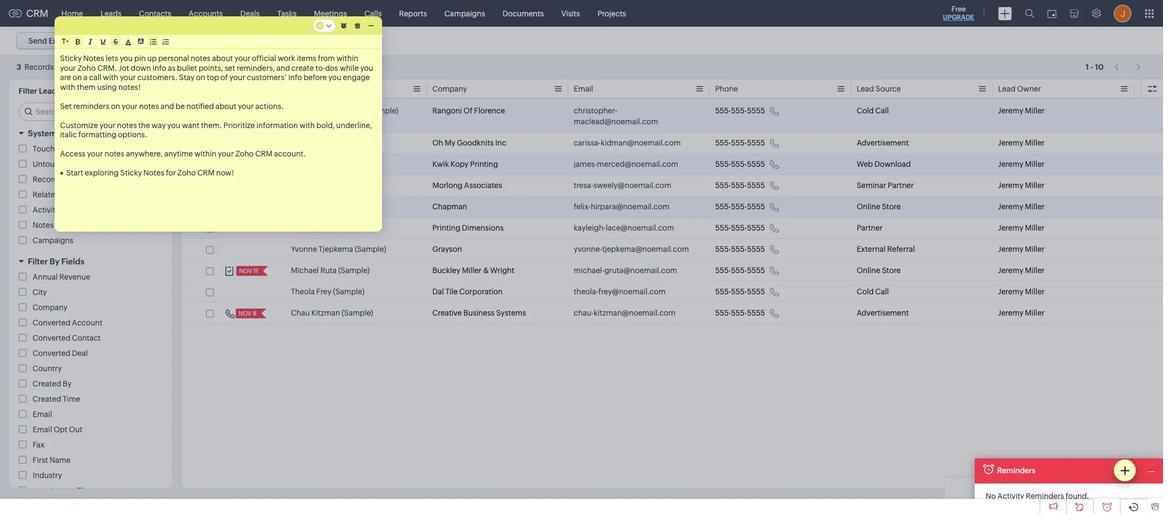 Task type: locate. For each thing, give the bounding box(es) containing it.
cold down external
[[857, 288, 874, 296]]

2 call from the top
[[876, 288, 889, 296]]

leads up create
[[101, 9, 122, 18]]

online store down seminar partner
[[857, 203, 901, 211]]

action down "exploring" at the left top
[[92, 191, 116, 199]]

(sample) for chau kitzman (sample)
[[342, 309, 373, 318]]

nov 11 link
[[236, 266, 259, 276]]

&
[[483, 266, 489, 275]]

calendar image
[[1048, 9, 1057, 18]]

printing
[[470, 160, 498, 169], [432, 224, 461, 233]]

store down seminar partner
[[882, 203, 901, 211]]

6 555-555-5555 from the top
[[715, 224, 765, 233]]

0 horizontal spatial company
[[33, 304, 67, 312]]

notes!
[[118, 83, 141, 91]]

0 vertical spatial about
[[212, 54, 233, 63]]

crm up "send"
[[26, 8, 48, 19]]

2 online from the top
[[857, 266, 881, 275]]

on left a
[[73, 73, 82, 82]]

1 converted from the top
[[33, 319, 70, 328]]

6 jeremy from the top
[[998, 224, 1024, 233]]

row group containing christopher maclead (sample)
[[181, 100, 1163, 324]]

1 horizontal spatial action
[[92, 191, 116, 199]]

online down seminar
[[857, 203, 881, 211]]

a
[[83, 73, 88, 82]]

deals link
[[232, 0, 269, 26]]

records
[[24, 63, 54, 72]]

2 created from the top
[[33, 395, 61, 404]]

projects link
[[589, 0, 635, 26]]

1 horizontal spatial zoho
[[177, 169, 196, 177]]

0 vertical spatial advertisement
[[857, 139, 909, 147]]

5555 for felix-hirpara@noemail.com
[[747, 203, 765, 211]]

about for notes
[[212, 54, 233, 63]]

2 horizontal spatial with
[[300, 121, 315, 130]]

create task
[[98, 37, 139, 45]]

jeremy miller
[[998, 106, 1045, 115], [998, 139, 1045, 147], [998, 160, 1045, 169], [998, 181, 1045, 190], [998, 203, 1045, 211], [998, 224, 1045, 233], [998, 245, 1045, 254], [998, 266, 1045, 275], [998, 288, 1045, 296], [998, 309, 1045, 318]]

converted up converted deal
[[33, 334, 70, 343]]

created down country
[[33, 380, 61, 389]]

1 555-555-5555 from the top
[[715, 106, 765, 115]]

8
[[253, 311, 257, 317]]

1 5555 from the top
[[747, 106, 765, 115]]

5 jeremy miller from the top
[[998, 203, 1045, 211]]

reports link
[[391, 0, 436, 26]]

1 horizontal spatial info
[[288, 73, 302, 82]]

within up while
[[337, 54, 359, 63]]

referral
[[888, 245, 915, 254]]

call down external referral
[[876, 288, 889, 296]]

1 vertical spatial info
[[288, 73, 302, 82]]

country
[[33, 365, 62, 373]]

about up set
[[212, 54, 233, 63]]

michael ruta (sample) link
[[291, 265, 370, 276]]

0 vertical spatial store
[[882, 203, 901, 211]]

time right last
[[77, 487, 95, 496]]

within down customize your notes the way you want them. prioritize information with bold, underline, italic formatting options.
[[194, 150, 216, 158]]

yvonne tjepkema (sample) link
[[291, 244, 386, 255]]

2 advertisement from the top
[[857, 309, 909, 318]]

1 horizontal spatial name
[[310, 85, 331, 93]]

0 vertical spatial printing
[[470, 160, 498, 169]]

2 store from the top
[[882, 266, 901, 275]]

cold call down lead source
[[857, 106, 889, 115]]

jeremy for james-merced@noemail.com
[[998, 160, 1024, 169]]

1 vertical spatial by
[[63, 380, 72, 389]]

store down external referral
[[882, 266, 901, 275]]

0 horizontal spatial notes
[[33, 221, 54, 230]]

theola frey (sample) link
[[291, 287, 365, 298]]

call for theola-frey@noemail.com
[[876, 288, 889, 296]]

1 vertical spatial within
[[194, 150, 216, 158]]

lead left the source
[[857, 85, 874, 93]]

row group
[[181, 100, 1163, 324]]

them
[[77, 83, 96, 91]]

maclead
[[335, 106, 365, 115]]

4 jeremy from the top
[[998, 181, 1024, 190]]

0 vertical spatial campaigns
[[445, 9, 485, 18]]

1 - 10
[[1086, 63, 1104, 71]]

0 vertical spatial online store
[[857, 203, 901, 211]]

free upgrade
[[943, 5, 975, 21]]

1 vertical spatial records
[[74, 160, 103, 169]]

miller for james-merced@noemail.com
[[1025, 160, 1045, 169]]

your up 'are'
[[60, 64, 76, 72]]

1 vertical spatial online store
[[857, 266, 901, 275]]

0 vertical spatial by
[[50, 257, 59, 266]]

5 555-555-5555 from the top
[[715, 203, 765, 211]]

notes up points,
[[191, 54, 211, 63]]

(sample) right frey
[[333, 288, 365, 296]]

with down christopher
[[300, 121, 315, 130]]

2 cold from the top
[[857, 288, 874, 296]]

0 vertical spatial zoho
[[77, 64, 96, 72]]

notes up clear
[[83, 54, 104, 63]]

1 vertical spatial created
[[33, 395, 61, 404]]

1 vertical spatial reminders
[[1026, 492, 1065, 501]]

crm left account.
[[255, 150, 273, 158]]

web download
[[857, 160, 911, 169]]

online down external
[[857, 266, 881, 275]]

your up 'formatting'
[[100, 121, 115, 130]]

1 vertical spatial call
[[876, 288, 889, 296]]

down
[[131, 64, 151, 72]]

2 horizontal spatial zoho
[[235, 150, 254, 158]]

2 vertical spatial notes
[[33, 221, 54, 230]]

carissa kidman (sample)
[[291, 139, 379, 147]]

jeremy miller for kayleigh-lace@noemail.com
[[998, 224, 1045, 233]]

1 vertical spatial advertisement
[[857, 309, 909, 318]]

1 horizontal spatial printing
[[470, 160, 498, 169]]

your down set
[[229, 73, 245, 82]]

jeremy for theola-frey@noemail.com
[[998, 288, 1024, 296]]

10 jeremy from the top
[[998, 309, 1024, 318]]

tresa-
[[574, 181, 594, 190]]

1 cold from the top
[[857, 106, 874, 115]]

0 vertical spatial company
[[432, 85, 467, 93]]

cold call down external
[[857, 288, 889, 296]]

0 vertical spatial within
[[337, 54, 359, 63]]

0 vertical spatial converted
[[33, 319, 70, 328]]

by inside the filter by fields dropdown button
[[50, 257, 59, 266]]

accounts
[[189, 9, 223, 18]]

crm left now!
[[197, 169, 215, 177]]

notes up "exploring" at the left top
[[105, 150, 124, 158]]

0 horizontal spatial on
[[73, 73, 82, 82]]

1 jeremy from the top
[[998, 106, 1024, 115]]

555-555-5555 for carissa-kidman@noemail.com
[[715, 139, 765, 147]]

(sample) for yvonne tjepkema (sample)
[[355, 245, 386, 254]]

2 vertical spatial with
[[300, 121, 315, 130]]

cold call for christopher- maclead@noemail.com
[[857, 106, 889, 115]]

cold down lead source
[[857, 106, 874, 115]]

1 horizontal spatial leads
[[101, 9, 122, 18]]

zoho down 'prioritize'
[[235, 150, 254, 158]]

navigation
[[1109, 59, 1147, 75]]

theola
[[291, 288, 315, 296]]

access
[[60, 150, 86, 158]]

1 vertical spatial time
[[77, 487, 95, 496]]

company up rangoni
[[432, 85, 467, 93]]

hirpara@noemail.com
[[591, 203, 670, 211]]

the
[[138, 121, 150, 130]]

untouched
[[33, 160, 73, 169]]

bullet
[[177, 64, 197, 72]]

5555 for tresa-sweely@noemail.com
[[747, 181, 765, 190]]

campaigns right reports link
[[445, 9, 485, 18]]

converted deal
[[33, 349, 88, 358]]

records down access
[[74, 160, 103, 169]]

with down crm.
[[103, 73, 118, 82]]

inc
[[495, 139, 507, 147]]

2 horizontal spatial notes
[[144, 169, 164, 177]]

want
[[182, 121, 200, 130]]

kayleigh-lace@noemail.com link
[[574, 223, 674, 234]]

0 vertical spatial records
[[66, 145, 95, 153]]

converted up "converted contact"
[[33, 319, 70, 328]]

7 jeremy miller from the top
[[998, 245, 1045, 254]]

1 vertical spatial name
[[50, 456, 71, 465]]

0 horizontal spatial crm
[[26, 8, 48, 19]]

be
[[176, 102, 185, 111]]

filter by fields
[[28, 257, 84, 266]]

sticky up 'selected.'
[[60, 54, 82, 63]]

6 5555 from the top
[[747, 224, 765, 233]]

search image
[[1025, 9, 1035, 18]]

zoho inside the sticky notes lets you pin up personal notes about your official work items from within your zoho crm. jot down info as bullet points, set reminders, and create to-dos while you are on a call with your customers. stay on top of your customers' info before you engage with them using notes!
[[77, 64, 96, 72]]

(sample) right tjepkema
[[355, 245, 386, 254]]

by for filter
[[50, 257, 59, 266]]

michael
[[291, 266, 319, 275]]

about up 'prioritize'
[[216, 102, 236, 111]]

call down lead source
[[876, 106, 889, 115]]

0 horizontal spatial leads
[[39, 87, 60, 96]]

seminar
[[857, 181, 887, 190]]

0 vertical spatial name
[[310, 85, 331, 93]]

9 jeremy miller from the top
[[998, 288, 1045, 296]]

company down the city
[[33, 304, 67, 312]]

(sample) up underline,
[[367, 106, 399, 115]]

reminders up no activity reminders found.
[[997, 467, 1036, 475]]

info up customers.
[[153, 64, 166, 72]]

ruta
[[320, 266, 337, 275]]

zoho right for
[[177, 169, 196, 177]]

3 555-555-5555 from the top
[[715, 160, 765, 169]]

leads left by
[[39, 87, 60, 96]]

crm.
[[97, 64, 117, 72]]

9 jeremy from the top
[[998, 288, 1024, 296]]

4 5555 from the top
[[747, 181, 765, 190]]

jeremy for felix-hirpara@noemail.com
[[998, 203, 1024, 211]]

8 jeremy miller from the top
[[998, 266, 1045, 275]]

9 5555 from the top
[[747, 288, 765, 296]]

email up fax at the bottom left of the page
[[33, 426, 52, 435]]

nov left 8
[[239, 311, 252, 317]]

5555 for theola-frey@noemail.com
[[747, 288, 765, 296]]

records down defined on the left of the page
[[66, 145, 95, 153]]

michael-gruta@noemail.com
[[574, 266, 677, 275]]

theola-
[[574, 288, 599, 296]]

1 vertical spatial store
[[882, 266, 901, 275]]

1 lead from the left
[[291, 85, 308, 93]]

1 vertical spatial crm
[[255, 150, 273, 158]]

tasks
[[277, 9, 297, 18]]

(sample) for christopher maclead (sample)
[[367, 106, 399, 115]]

3 records selected.
[[16, 63, 89, 72]]

(sample) right lace
[[341, 224, 373, 233]]

name for lead name
[[310, 85, 331, 93]]

email down created time
[[33, 411, 52, 419]]

name for first name
[[50, 456, 71, 465]]

on left the top
[[196, 73, 205, 82]]

activity right no
[[998, 492, 1025, 501]]

tjepkema
[[319, 245, 353, 254]]

dal tile corporation
[[432, 288, 503, 296]]

0 vertical spatial online
[[857, 203, 881, 211]]

kopy
[[451, 160, 469, 169]]

(sample) right the ruta
[[338, 266, 370, 275]]

1 horizontal spatial company
[[432, 85, 467, 93]]

record action
[[33, 175, 83, 184]]

filter down the 3
[[19, 87, 37, 96]]

10
[[1095, 63, 1104, 71]]

notes inside the sticky notes lets you pin up personal notes about your official work items from within your zoho crm. jot down info as bullet points, set reminders, and create to-dos while you are on a call with your customers. stay on top of your customers' info before you engage with them using notes!
[[191, 54, 211, 63]]

james merced (sample) link
[[291, 159, 375, 170]]

lead source
[[857, 85, 901, 93]]

1 vertical spatial partner
[[857, 224, 883, 233]]

campaigns up filter by fields
[[33, 236, 73, 245]]

0 vertical spatial call
[[876, 106, 889, 115]]

tresa-sweely@noemail.com
[[574, 181, 672, 190]]

morlong
[[432, 181, 463, 190]]

account
[[72, 319, 102, 328]]

delete image
[[355, 23, 360, 29]]

2 jeremy miller from the top
[[998, 139, 1045, 147]]

0 horizontal spatial with
[[60, 83, 75, 91]]

you up jot
[[120, 54, 133, 63]]

0 vertical spatial created
[[33, 380, 61, 389]]

your inside customize your notes the way you want them. prioritize information with bold, underline, italic formatting options.
[[100, 121, 115, 130]]

0 horizontal spatial lead
[[291, 85, 308, 93]]

created for created time
[[33, 395, 61, 404]]

by up the annual revenue
[[50, 257, 59, 266]]

activity down industry
[[49, 487, 76, 496]]

customers.
[[137, 73, 178, 82]]

sticky inside the sticky notes lets you pin up personal notes about your official work items from within your zoho crm. jot down info as bullet points, set reminders, and create to-dos while you are on a call with your customers. stay on top of your customers' info before you engage with them using notes!
[[60, 54, 82, 63]]

you right way
[[167, 121, 180, 130]]

0 vertical spatial cold
[[857, 106, 874, 115]]

records for related
[[61, 191, 91, 199]]

by
[[62, 87, 71, 96]]

james-
[[574, 160, 597, 169]]

1 vertical spatial sticky
[[120, 169, 142, 177]]

1 online from the top
[[857, 203, 881, 211]]

5555 for carissa-kidman@noemail.com
[[747, 139, 765, 147]]

time
[[63, 395, 80, 404], [77, 487, 95, 496]]

555-555-5555 for felix-hirpara@noemail.com
[[715, 203, 765, 211]]

lead down before
[[291, 85, 308, 93]]

notes up options.
[[117, 121, 137, 130]]

2 converted from the top
[[33, 334, 70, 343]]

online store
[[857, 203, 901, 211], [857, 266, 901, 275]]

converted up country
[[33, 349, 70, 358]]

5 5555 from the top
[[747, 203, 765, 211]]

james-merced@noemail.com link
[[574, 159, 678, 170]]

5 jeremy from the top
[[998, 203, 1024, 211]]

christopher- maclead@noemail.com link
[[574, 105, 694, 127]]

kwik
[[432, 160, 449, 169]]

1 store from the top
[[882, 203, 901, 211]]

1 call from the top
[[876, 106, 889, 115]]

1 horizontal spatial within
[[337, 54, 359, 63]]

reminders
[[73, 102, 109, 111]]

1 vertical spatial converted
[[33, 334, 70, 343]]

jeremy miller for christopher- maclead@noemail.com
[[998, 106, 1045, 115]]

2 555-555-5555 from the top
[[715, 139, 765, 147]]

you up engage
[[360, 64, 373, 72]]

all
[[340, 86, 348, 92]]

system defined filters
[[28, 129, 115, 138]]

felix-
[[574, 203, 591, 211]]

None field
[[62, 37, 69, 46]]

3 converted from the top
[[33, 349, 70, 358]]

your up set
[[235, 54, 250, 63]]

3 5555 from the top
[[747, 160, 765, 169]]

2 horizontal spatial lead
[[998, 85, 1016, 93]]

notes up 'the'
[[139, 102, 159, 111]]

0 vertical spatial with
[[103, 73, 118, 82]]

last
[[33, 487, 47, 496]]

0 horizontal spatial printing
[[432, 224, 461, 233]]

profile image
[[1114, 5, 1132, 22]]

name
[[310, 85, 331, 93], [50, 456, 71, 465]]

yvonne-tjepkema@noemail.com
[[574, 245, 689, 254]]

records down the start
[[61, 191, 91, 199]]

1 vertical spatial company
[[33, 304, 67, 312]]

1 horizontal spatial notes
[[83, 54, 104, 63]]

4 jeremy miller from the top
[[998, 181, 1045, 190]]

filter inside dropdown button
[[28, 257, 48, 266]]

2 vertical spatial converted
[[33, 349, 70, 358]]

1 vertical spatial filter
[[28, 257, 48, 266]]

555-555-5555 for kayleigh-lace@noemail.com
[[715, 224, 765, 233]]

1 vertical spatial campaigns
[[33, 236, 73, 245]]

(sample) right kitzman
[[342, 309, 373, 318]]

theola frey (sample)
[[291, 288, 365, 296]]

4 555-555-5555 from the top
[[715, 181, 765, 190]]

0 horizontal spatial zoho
[[77, 64, 96, 72]]

online store down external referral
[[857, 266, 901, 275]]

sticky down anywhere,
[[120, 169, 142, 177]]

7 5555 from the top
[[747, 245, 765, 254]]

buckley
[[432, 266, 461, 275]]

miller for tresa-sweely@noemail.com
[[1025, 181, 1045, 190]]

partner up external
[[857, 224, 883, 233]]

7 jeremy from the top
[[998, 245, 1024, 254]]

0 horizontal spatial action
[[60, 175, 83, 184]]

10 5555 from the top
[[747, 309, 765, 318]]

your up now!
[[218, 150, 234, 158]]

1 vertical spatial and
[[161, 102, 174, 111]]

name right first
[[50, 456, 71, 465]]

calls link
[[356, 0, 391, 26]]

jeremy miller for tresa-sweely@noemail.com
[[998, 181, 1045, 190]]

1 advertisement from the top
[[857, 139, 909, 147]]

by up created time
[[63, 380, 72, 389]]

call for christopher- maclead@noemail.com
[[876, 106, 889, 115]]

related
[[33, 191, 60, 199]]

printing up grayson
[[432, 224, 461, 233]]

nov left 11
[[239, 268, 252, 275]]

yvonne tjepkema (sample)
[[291, 245, 386, 254]]

kwik kopy printing
[[432, 160, 498, 169]]

created
[[33, 380, 61, 389], [33, 395, 61, 404]]

crm
[[26, 8, 48, 19], [255, 150, 273, 158], [197, 169, 215, 177]]

1 vertical spatial online
[[857, 266, 881, 275]]

1 jeremy miller from the top
[[998, 106, 1045, 115]]

search element
[[1019, 0, 1041, 27]]

1 vertical spatial cold call
[[857, 288, 889, 296]]

2 cold call from the top
[[857, 288, 889, 296]]

home link
[[53, 0, 92, 26]]

1 horizontal spatial campaigns
[[445, 9, 485, 18]]

7 555-555-5555 from the top
[[715, 245, 765, 254]]

8 5555 from the top
[[747, 266, 765, 275]]

555-555-5555 for christopher- maclead@noemail.com
[[715, 106, 765, 115]]

-
[[1091, 63, 1094, 71]]

zoho up a
[[77, 64, 96, 72]]

2 lead from the left
[[857, 85, 874, 93]]

1 created from the top
[[33, 380, 61, 389]]

you down dos at the left
[[328, 73, 341, 82]]

cold for theola-frey@noemail.com
[[857, 288, 874, 296]]

filter for filter by fields
[[28, 257, 48, 266]]

1 horizontal spatial partner
[[888, 181, 914, 190]]

converted for converted deal
[[33, 349, 70, 358]]

jeremy for kayleigh-lace@noemail.com
[[998, 224, 1024, 233]]

3 jeremy miller from the top
[[998, 160, 1045, 169]]

lead for lead owner
[[998, 85, 1016, 93]]

0 vertical spatial and
[[276, 64, 290, 72]]

info down create
[[288, 73, 302, 82]]

email up christopher-
[[574, 85, 593, 93]]

filter up annual in the left bottom of the page
[[28, 257, 48, 266]]

0 horizontal spatial info
[[153, 64, 166, 72]]

1 horizontal spatial by
[[63, 380, 72, 389]]

time down the created by
[[63, 395, 80, 404]]

reminders left found.
[[1026, 492, 1065, 501]]

0 horizontal spatial name
[[50, 456, 71, 465]]

3 jeremy from the top
[[998, 160, 1024, 169]]

name down before
[[310, 85, 331, 93]]

0 vertical spatial notes
[[83, 54, 104, 63]]

8 555-555-5555 from the top
[[715, 266, 765, 275]]

0 horizontal spatial activity
[[49, 487, 76, 496]]

0 vertical spatial sticky
[[60, 54, 82, 63]]

2 vertical spatial crm
[[197, 169, 215, 177]]

2 5555 from the top
[[747, 139, 765, 147]]

and down work
[[276, 64, 290, 72]]

notes inside customize your notes the way you want them. prioritize information with bold, underline, italic formatting options.
[[117, 121, 137, 130]]

with down 'are'
[[60, 83, 75, 91]]

jeremy for yvonne-tjepkema@noemail.com
[[998, 245, 1024, 254]]

lead left owner
[[998, 85, 1016, 93]]

cold
[[857, 106, 874, 115], [857, 288, 874, 296]]

and left be
[[161, 102, 174, 111]]

records
[[66, 145, 95, 153], [74, 160, 103, 169], [61, 191, 91, 199]]

on down using
[[111, 102, 120, 111]]

555-555-5555 for james-merced@noemail.com
[[715, 160, 765, 169]]

external
[[857, 245, 886, 254]]

miller for yvonne-tjepkema@noemail.com
[[1025, 245, 1045, 254]]

(sample) for carissa kidman (sample)
[[347, 139, 379, 147]]

2 jeremy from the top
[[998, 139, 1024, 147]]

found.
[[1066, 492, 1089, 501]]

maclead@noemail.com
[[574, 117, 658, 126]]

printing up associates
[[470, 160, 498, 169]]

notes down activities
[[33, 221, 54, 230]]

1 horizontal spatial and
[[276, 64, 290, 72]]

9 555-555-5555 from the top
[[715, 288, 765, 296]]

0 vertical spatial nov
[[239, 268, 252, 275]]

italic
[[60, 130, 77, 139]]

0 horizontal spatial by
[[50, 257, 59, 266]]

(sample) right merced
[[343, 160, 375, 169]]

0 vertical spatial cold call
[[857, 106, 889, 115]]

3 lead from the left
[[998, 85, 1016, 93]]

lead for lead source
[[857, 85, 874, 93]]

6 jeremy miller from the top
[[998, 224, 1045, 233]]

sticky
[[60, 54, 82, 63], [120, 169, 142, 177]]

created down the created by
[[33, 395, 61, 404]]

0 vertical spatial leads
[[101, 9, 122, 18]]

2 online store from the top
[[857, 266, 901, 275]]

(sample) for theola frey (sample)
[[333, 288, 365, 296]]

create new sticky note image
[[1120, 466, 1130, 476]]

about inside the sticky notes lets you pin up personal notes about your official work items from within your zoho crm. jot down info as bullet points, set reminders, and create to-dos while you are on a call with your customers. stay on top of your customers' info before you engage with them using notes!
[[212, 54, 233, 63]]

1 cold call from the top
[[857, 106, 889, 115]]

anywhere,
[[126, 150, 163, 158]]

miller for felix-hirpara@noemail.com
[[1025, 203, 1045, 211]]

5555
[[747, 106, 765, 115], [747, 139, 765, 147], [747, 160, 765, 169], [747, 181, 765, 190], [747, 203, 765, 211], [747, 224, 765, 233], [747, 245, 765, 254], [747, 266, 765, 275], [747, 288, 765, 296], [747, 309, 765, 318]]

1 horizontal spatial activity
[[998, 492, 1025, 501]]



Task type: vqa. For each thing, say whether or not it's contained in the screenshot.


Task type: describe. For each thing, give the bounding box(es) containing it.
jeremy miller for felix-hirpara@noemail.com
[[998, 203, 1045, 211]]

rangoni
[[432, 106, 462, 115]]

8 jeremy from the top
[[998, 266, 1024, 275]]

creative
[[432, 309, 462, 318]]

records for untouched
[[74, 160, 103, 169]]

1 vertical spatial with
[[60, 83, 75, 91]]

10 jeremy miller from the top
[[998, 309, 1045, 318]]

kidman
[[318, 139, 346, 147]]

jeremy for carissa-kidman@noemail.com
[[998, 139, 1024, 147]]

felix-hirpara@noemail.com link
[[574, 201, 670, 212]]

campaigns inside campaigns link
[[445, 9, 485, 18]]

miller for kayleigh-lace@noemail.com
[[1025, 224, 1045, 233]]

555-555-5555 for tresa-sweely@noemail.com
[[715, 181, 765, 190]]

1 online store from the top
[[857, 203, 901, 211]]

start
[[66, 169, 83, 177]]

notes inside the sticky notes lets you pin up personal notes about your official work items from within your zoho crm. jot down info as bullet points, set reminders, and create to-dos while you are on a call with your customers. stay on top of your customers' info before you engage with them using notes!
[[83, 54, 104, 63]]

lace@noemail.com
[[606, 224, 674, 233]]

(sample) for kayleigh lace (sample)
[[341, 224, 373, 233]]

cold call for theola-frey@noemail.com
[[857, 288, 889, 296]]

corporation
[[459, 288, 503, 296]]

0 vertical spatial info
[[153, 64, 166, 72]]

email right "send"
[[49, 37, 68, 45]]

chau kitzman (sample) link
[[291, 308, 373, 319]]

5555 for kayleigh-lace@noemail.com
[[747, 224, 765, 233]]

create menu element
[[992, 0, 1019, 26]]

yvonne
[[291, 245, 317, 254]]

converted for converted account
[[33, 319, 70, 328]]

as
[[168, 64, 176, 72]]

christopher
[[291, 106, 334, 115]]

send
[[28, 37, 47, 45]]

jeremy miller for carissa-kidman@noemail.com
[[998, 139, 1045, 147]]

0 horizontal spatial and
[[161, 102, 174, 111]]

set
[[225, 64, 235, 72]]

create menu image
[[999, 7, 1012, 20]]

filters
[[91, 129, 115, 138]]

touched records
[[33, 145, 95, 153]]

tasks link
[[269, 0, 305, 26]]

reminders,
[[237, 64, 275, 72]]

5555 for james-merced@noemail.com
[[747, 160, 765, 169]]

5555 for yvonne-tjepkema@noemail.com
[[747, 245, 765, 254]]

lead owner
[[998, 85, 1042, 93]]

fields
[[61, 257, 84, 266]]

merced
[[315, 160, 342, 169]]

2 horizontal spatial crm
[[255, 150, 273, 158]]

records for touched
[[66, 145, 95, 153]]

free
[[952, 5, 966, 13]]

within inside the sticky notes lets you pin up personal notes about your official work items from within your zoho crm. jot down info as bullet points, set reminders, and create to-dos while you are on a call with your customers. stay on top of your customers' info before you engage with them using notes!
[[337, 54, 359, 63]]

activity for last
[[49, 487, 76, 496]]

filter by fields button
[[9, 252, 173, 271]]

documents
[[503, 9, 544, 18]]

lead for lead name
[[291, 85, 308, 93]]

2 horizontal spatial on
[[196, 73, 205, 82]]

1 vertical spatial printing
[[432, 224, 461, 233]]

miller for carissa-kidman@noemail.com
[[1025, 139, 1045, 147]]

created by
[[33, 380, 72, 389]]

(sample) for james merced (sample)
[[343, 160, 375, 169]]

items
[[297, 54, 317, 63]]

converted contact
[[33, 334, 101, 343]]

printing dimensions
[[432, 224, 504, 233]]

jeremy miller for theola-frey@noemail.com
[[998, 288, 1045, 296]]

unblock
[[168, 37, 198, 45]]

crm link
[[9, 8, 48, 19]]

start exploring sticky notes for zoho crm now!
[[66, 169, 234, 177]]

converted for converted contact
[[33, 334, 70, 343]]

florence
[[474, 106, 505, 115]]

selected.
[[55, 63, 89, 72]]

accounts link
[[180, 0, 232, 26]]

555-555-5555 for theola-frey@noemail.com
[[715, 288, 765, 296]]

engage
[[343, 73, 370, 82]]

yvonne-
[[574, 245, 602, 254]]

last activity time
[[33, 487, 95, 496]]

contacts link
[[130, 0, 180, 26]]

0 horizontal spatial within
[[194, 150, 216, 158]]

options.
[[118, 130, 147, 139]]

filter for filter leads by
[[19, 87, 37, 96]]

unblock email address button
[[156, 32, 263, 50]]

chau-kitzman@noemail.com
[[574, 309, 676, 318]]

them.
[[201, 121, 222, 130]]

2 vertical spatial zoho
[[177, 169, 196, 177]]

1 horizontal spatial sticky
[[120, 169, 142, 177]]

send email button
[[16, 32, 80, 50]]

jeremy for tresa-sweely@noemail.com
[[998, 181, 1024, 190]]

web
[[857, 160, 873, 169]]

cold for christopher- maclead@noemail.com
[[857, 106, 874, 115]]

top
[[207, 73, 219, 82]]

points,
[[199, 64, 223, 72]]

1 vertical spatial action
[[92, 191, 116, 199]]

documents link
[[494, 0, 553, 26]]

jot
[[119, 64, 129, 72]]

0 vertical spatial reminders
[[997, 467, 1036, 475]]

0 vertical spatial action
[[60, 175, 83, 184]]

0 vertical spatial crm
[[26, 8, 48, 19]]

tile
[[446, 288, 458, 296]]

kitzman@noemail.com
[[594, 309, 676, 318]]

owner
[[1017, 85, 1042, 93]]

0 horizontal spatial partner
[[857, 224, 883, 233]]

1 vertical spatial notes
[[144, 169, 164, 177]]

by for created
[[63, 380, 72, 389]]

1 vertical spatial zoho
[[235, 150, 254, 158]]

anytime
[[164, 150, 193, 158]]

1 vertical spatial leads
[[39, 87, 60, 96]]

0 vertical spatial partner
[[888, 181, 914, 190]]

miller for christopher- maclead@noemail.com
[[1025, 106, 1045, 115]]

created for created by
[[33, 380, 61, 389]]

email left address at the left top of page
[[200, 37, 220, 45]]

your up notes!
[[120, 73, 136, 82]]

lets
[[106, 54, 118, 63]]

jeremy for christopher- maclead@noemail.com
[[998, 106, 1024, 115]]

campaigns link
[[436, 0, 494, 26]]

carissa-
[[574, 139, 601, 147]]

carissa-kidman@noemail.com
[[574, 139, 681, 147]]

you inside customize your notes the way you want them. prioritize information with bold, underline, italic formatting options.
[[167, 121, 180, 130]]

nov 11
[[239, 268, 258, 275]]

official
[[252, 54, 276, 63]]

goodknits
[[457, 139, 494, 147]]

create
[[292, 64, 314, 72]]

profile element
[[1108, 0, 1138, 26]]

jeremy miller for james-merced@noemail.com
[[998, 160, 1045, 169]]

underline,
[[336, 121, 372, 130]]

first
[[33, 456, 48, 465]]

10 555-555-5555 from the top
[[715, 309, 765, 318]]

and inside the sticky notes lets you pin up personal notes about your official work items from within your zoho crm. jot down info as bullet points, set reminders, and create to-dos while you are on a call with your customers. stay on top of your customers' info before you engage with them using notes!
[[276, 64, 290, 72]]

lead name
[[291, 85, 331, 93]]

your down notes!
[[122, 102, 138, 111]]

about for notified
[[216, 102, 236, 111]]

city
[[33, 288, 47, 297]]

miller for theola-frey@noemail.com
[[1025, 288, 1045, 296]]

nov for michael
[[239, 268, 252, 275]]

(sample) for michael ruta (sample)
[[338, 266, 370, 275]]

using
[[97, 83, 117, 91]]

your down 'formatting'
[[87, 150, 103, 158]]

1 horizontal spatial crm
[[197, 169, 215, 177]]

kayleigh-
[[574, 224, 606, 233]]

1 horizontal spatial on
[[111, 102, 120, 111]]

system defined filters button
[[9, 124, 173, 143]]

Search text field
[[19, 103, 164, 121]]

your up 'prioritize'
[[238, 102, 254, 111]]

555-555-5555 for yvonne-tjepkema@noemail.com
[[715, 245, 765, 254]]

jeremy miller for yvonne-tjepkema@noemail.com
[[998, 245, 1045, 254]]

way
[[152, 121, 166, 130]]

0 vertical spatial time
[[63, 395, 80, 404]]

seminar partner
[[857, 181, 914, 190]]

prioritize
[[224, 121, 255, 130]]

up
[[147, 54, 157, 63]]

send email
[[28, 37, 68, 45]]

visits
[[562, 9, 580, 18]]

nov for chau
[[239, 311, 252, 317]]

5555 for christopher- maclead@noemail.com
[[747, 106, 765, 115]]

formatting
[[79, 130, 116, 139]]

3
[[16, 63, 21, 72]]

reminder image
[[341, 23, 347, 29]]

activity for no
[[998, 492, 1025, 501]]

chau
[[291, 309, 310, 318]]

business
[[464, 309, 495, 318]]

with inside customize your notes the way you want them. prioritize information with bold, underline, italic formatting options.
[[300, 121, 315, 130]]



